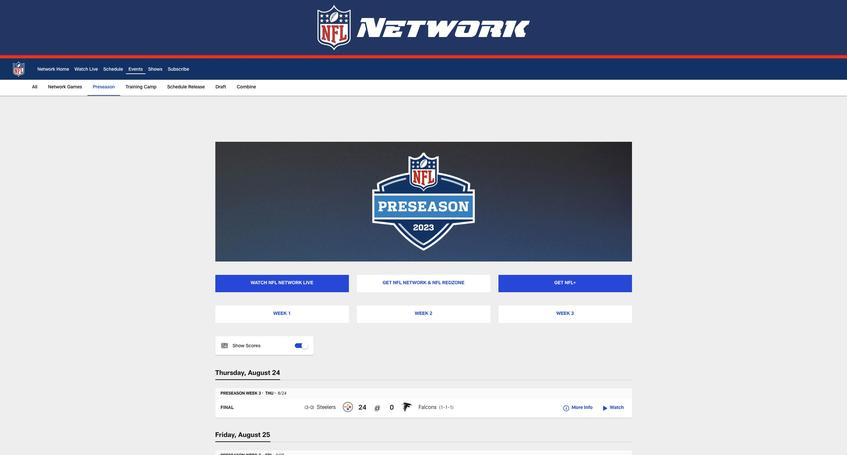 Task type: vqa. For each thing, say whether or not it's contained in the screenshot.
the Release
yes



Task type: locate. For each thing, give the bounding box(es) containing it.
august left 25
[[238, 433, 261, 440]]

steelers logo image
[[341, 401, 355, 414]]

watch nfl network live link
[[215, 275, 349, 293]]

live
[[303, 281, 313, 286]]

thursday,
[[215, 371, 246, 377]]

nfl left &
[[393, 281, 402, 286]]

nfl info image
[[563, 405, 571, 413]]

network left games
[[48, 85, 66, 90]]

watch for watch
[[610, 406, 624, 411]]

1)
[[450, 406, 454, 411]]

0 vertical spatial network
[[37, 68, 55, 72]]

redzone
[[443, 281, 465, 286]]

2 horizontal spatial nfl
[[433, 281, 441, 286]]

friday,
[[215, 433, 237, 440]]

3
[[571, 312, 574, 317]]

week for week 2
[[415, 312, 429, 317]]

week 2
[[415, 312, 433, 317]]

watch inside banner
[[75, 68, 88, 72]]

nfl at image
[[373, 405, 381, 413]]

0 vertical spatial 24
[[272, 371, 280, 377]]

watch for watch live
[[75, 68, 88, 72]]

network for &
[[403, 281, 427, 286]]

8/24
[[278, 392, 287, 396]]

1 vertical spatial watch
[[610, 406, 624, 411]]

watch live
[[75, 68, 98, 72]]

schedule down subscribe
[[167, 85, 187, 90]]

nfl right watch
[[269, 281, 277, 286]]

1 vertical spatial august
[[238, 433, 261, 440]]

preseason
[[93, 85, 115, 90]]

0 vertical spatial august
[[248, 371, 271, 377]]

falcons logo image
[[400, 401, 413, 414]]

watch right nfl watch image
[[610, 406, 624, 411]]

week inside "link"
[[273, 312, 287, 317]]

get
[[383, 281, 392, 286], [555, 281, 564, 286]]

nfl for watch
[[269, 281, 277, 286]]

24 left the nfl at image
[[359, 405, 367, 412]]

None checkbox
[[295, 343, 308, 349]]

network
[[37, 68, 55, 72], [48, 85, 66, 90]]

1 vertical spatial schedule
[[167, 85, 187, 90]]

1 horizontal spatial nfl
[[393, 281, 402, 286]]

draft link
[[213, 80, 229, 95]]

august for 25
[[238, 433, 261, 440]]

3 ·
[[259, 392, 263, 396]]

1 horizontal spatial network
[[403, 281, 427, 286]]

schedule release
[[167, 85, 205, 90]]

week for week 3
[[557, 312, 570, 317]]

schedule inside "link"
[[167, 85, 187, 90]]

schedule right live
[[103, 68, 123, 72]]

watch inside the page main content "main content"
[[610, 406, 624, 411]]

shows link
[[148, 68, 163, 72]]

watch link
[[601, 405, 624, 413]]

get nfl network & nfl redzone
[[383, 281, 465, 286]]

0 vertical spatial watch
[[75, 68, 88, 72]]

0 horizontal spatial 24
[[272, 371, 280, 377]]

2
[[430, 312, 433, 317]]

week 3 link
[[499, 306, 632, 323]]

0 vertical spatial schedule
[[103, 68, 123, 72]]

final
[[221, 406, 234, 411]]

24
[[272, 371, 280, 377], [359, 405, 367, 412]]

falcons
[[419, 406, 437, 411]]

banner
[[0, 58, 848, 96]]

1 horizontal spatial get
[[555, 281, 564, 286]]

schedule for schedule release
[[167, 85, 187, 90]]

1 vertical spatial 24
[[359, 405, 367, 412]]

page main content main content
[[0, 142, 848, 456]]

(3-
[[305, 406, 310, 411]]

1 horizontal spatial schedule
[[167, 85, 187, 90]]

&
[[428, 281, 431, 286]]

(1-1-1)
[[440, 406, 454, 411]]

camp
[[144, 85, 157, 90]]

0 horizontal spatial schedule
[[103, 68, 123, 72]]

watch
[[75, 68, 88, 72], [610, 406, 624, 411]]

all
[[32, 85, 37, 90]]

0 horizontal spatial watch
[[75, 68, 88, 72]]

get for get nfl+
[[555, 281, 564, 286]]

combine link
[[234, 80, 259, 95]]

get nfl+ link
[[499, 275, 632, 293]]

24 up 'thu ·'
[[272, 371, 280, 377]]

1 network from the left
[[279, 281, 302, 286]]

week left 3 ·
[[246, 392, 258, 396]]

2 get from the left
[[555, 281, 564, 286]]

1
[[288, 312, 291, 317]]

august
[[248, 371, 271, 377], [238, 433, 261, 440]]

week
[[273, 312, 287, 317], [415, 312, 429, 317], [557, 312, 570, 317], [246, 392, 258, 396]]

schedule
[[103, 68, 123, 72], [167, 85, 187, 90]]

week left 3
[[557, 312, 570, 317]]

network for network games
[[48, 85, 66, 90]]

preseason
[[221, 392, 245, 396]]

0 horizontal spatial network
[[279, 281, 302, 286]]

nfl shield image
[[11, 61, 27, 77]]

network
[[279, 281, 302, 286], [403, 281, 427, 286]]

2 network from the left
[[403, 281, 427, 286]]

0 horizontal spatial nfl
[[269, 281, 277, 286]]

nfl
[[269, 281, 277, 286], [393, 281, 402, 286], [433, 281, 441, 286]]

week left 2
[[415, 312, 429, 317]]

network home
[[37, 68, 69, 72]]

preseason link
[[90, 80, 118, 95]]

live
[[89, 68, 98, 72]]

week 1
[[273, 312, 291, 317]]

week left 1
[[273, 312, 287, 317]]

network left home
[[37, 68, 55, 72]]

network left "live"
[[279, 281, 302, 286]]

week 3
[[557, 312, 574, 317]]

august up 3 ·
[[248, 371, 271, 377]]

0 horizontal spatial get
[[383, 281, 392, 286]]

watch live link
[[75, 68, 98, 72]]

1 get from the left
[[383, 281, 392, 286]]

week 2 link
[[357, 306, 491, 323]]

network left &
[[403, 281, 427, 286]]

1 horizontal spatial watch
[[610, 406, 624, 411]]

combine
[[237, 85, 256, 90]]

week inside 'link'
[[415, 312, 429, 317]]

nfl right &
[[433, 281, 441, 286]]

2 nfl from the left
[[393, 281, 402, 286]]

1 horizontal spatial 24
[[359, 405, 367, 412]]

friday, august 25
[[215, 433, 271, 440]]

1 nfl from the left
[[269, 281, 277, 286]]

watch left live
[[75, 68, 88, 72]]

1 vertical spatial network
[[48, 85, 66, 90]]



Task type: describe. For each thing, give the bounding box(es) containing it.
release
[[188, 85, 205, 90]]

training
[[126, 85, 143, 90]]

info
[[584, 406, 593, 411]]

scores
[[246, 344, 261, 349]]

get nfl+
[[555, 281, 576, 286]]

nfln_preseason_23_logoonly image
[[355, 142, 493, 262]]

nfl for get
[[393, 281, 402, 286]]

subscribe
[[168, 68, 189, 72]]

events link
[[129, 68, 143, 72]]

schedule for schedule
[[103, 68, 123, 72]]

events
[[129, 68, 143, 72]]

more
[[572, 406, 583, 411]]

network for live
[[279, 281, 302, 286]]


[[221, 342, 229, 350]]

games
[[67, 85, 82, 90]]

nfl watch image
[[601, 405, 609, 413]]

network for network home
[[37, 68, 55, 72]]

network games link
[[45, 80, 85, 95]]

schedule release link
[[165, 80, 208, 95]]

august for 24
[[248, 371, 271, 377]]

home
[[57, 68, 69, 72]]

network home link
[[37, 68, 69, 72]]

3 nfl from the left
[[433, 281, 441, 286]]

draft
[[216, 85, 226, 90]]

watch nfl network live
[[251, 281, 313, 286]]

banner containing network home
[[0, 58, 848, 96]]

shows
[[148, 68, 163, 72]]

get nfl network & nfl redzone link
[[357, 275, 491, 293]]

(1-
[[440, 406, 445, 411]]

schedule link
[[103, 68, 123, 72]]

preseason week 3 · thu · 8/24
[[221, 392, 287, 396]]

(3-0)
[[305, 406, 314, 411]]

nfl+
[[565, 281, 576, 286]]

network games
[[48, 85, 82, 90]]

show scores
[[233, 344, 261, 349]]

more info link
[[563, 405, 593, 413]]

subscribe link
[[168, 68, 189, 72]]

show
[[233, 344, 245, 349]]

get for get nfl network & nfl redzone
[[383, 281, 392, 286]]

training camp
[[126, 85, 157, 90]]

scores element
[[221, 342, 229, 350]]

week 1 link
[[215, 306, 349, 323]]

25
[[262, 433, 271, 440]]

thu ·
[[265, 392, 276, 396]]

week for week 1
[[273, 312, 287, 317]]

training camp link
[[123, 80, 159, 95]]

0)
[[310, 406, 314, 411]]

all link
[[32, 80, 40, 95]]

1-
[[445, 406, 450, 411]]

0
[[390, 405, 394, 412]]

watch
[[251, 281, 267, 286]]

more info
[[572, 406, 593, 411]]

steelers
[[317, 406, 336, 411]]

thursday, august 24
[[215, 371, 280, 377]]

advertisement element
[[302, 104, 545, 134]]

none checkbox inside the page main content "main content"
[[295, 343, 308, 349]]



